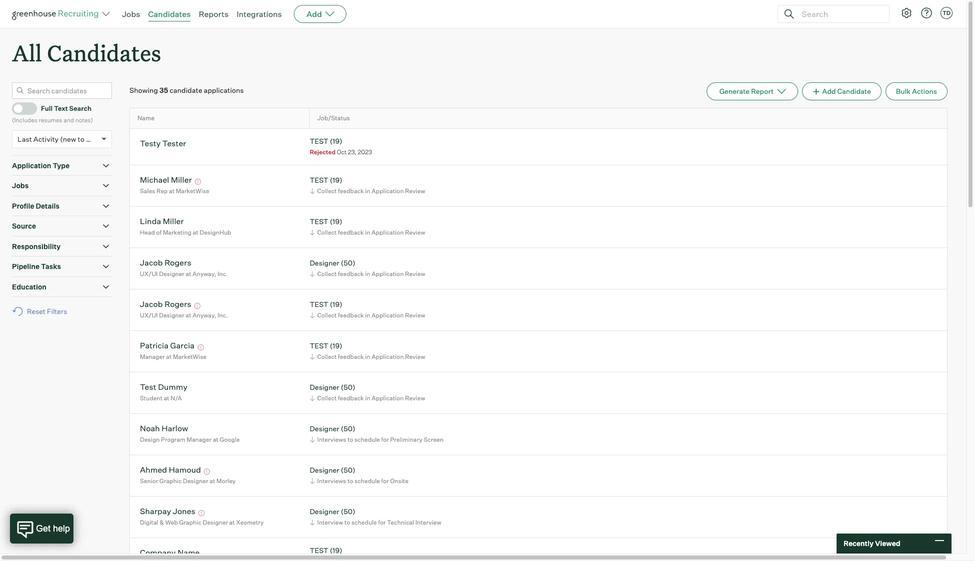 Task type: locate. For each thing, give the bounding box(es) containing it.
to inside designer (50) interviews to schedule for onsite
[[348, 478, 353, 486]]

3 test from the top
[[310, 217, 328, 226]]

marketing
[[163, 229, 192, 237]]

2 designer (50) collect feedback in application review from the top
[[310, 383, 425, 403]]

profile
[[12, 202, 34, 210]]

rogers
[[165, 258, 191, 268], [165, 299, 191, 309]]

configure image
[[901, 7, 913, 19]]

for left onsite at bottom left
[[381, 478, 389, 486]]

schedule inside designer (50) interview to schedule for technical interview
[[352, 520, 377, 527]]

0 vertical spatial marketwise
[[176, 188, 209, 195]]

candidates down jobs link at the top
[[47, 38, 161, 67]]

interviews inside 'designer (50) interviews to schedule for preliminary screen'
[[317, 437, 346, 444]]

1 vertical spatial inc.
[[218, 312, 228, 320]]

2 vertical spatial for
[[378, 520, 386, 527]]

collect
[[317, 188, 337, 195], [317, 229, 337, 237], [317, 271, 337, 278], [317, 312, 337, 320], [317, 354, 337, 361], [317, 395, 337, 403]]

jacob rogers
[[140, 299, 191, 309]]

(19) for sales rep at marketwise
[[330, 176, 342, 184]]

n/a
[[171, 395, 182, 403]]

digital
[[140, 520, 158, 527]]

(new
[[60, 135, 76, 143]]

in for fifth the collect feedback in application review link from the bottom
[[365, 229, 370, 237]]

jacob rogers has been in application review for more than 5 days image
[[193, 303, 202, 309]]

test (19) collect feedback in application review for patricia garcia
[[310, 342, 425, 361]]

application
[[12, 161, 51, 170], [372, 188, 404, 195], [372, 229, 404, 237], [372, 271, 404, 278], [372, 312, 404, 320], [372, 354, 404, 361], [372, 395, 404, 403]]

jacob up ux/ui designer at anyway, inc.
[[140, 299, 163, 309]]

4 collect from the top
[[317, 312, 337, 320]]

manager down patricia
[[140, 354, 165, 361]]

miller up sales rep at marketwise
[[171, 175, 192, 185]]

0 vertical spatial graphic
[[159, 478, 182, 486]]

interview right technical
[[416, 520, 442, 527]]

jobs left candidates 'link'
[[122, 9, 140, 19]]

1 vertical spatial add
[[823, 87, 836, 96]]

1 vertical spatial schedule
[[355, 478, 380, 486]]

ux/ui down 'jacob rogers'
[[140, 312, 158, 320]]

jobs
[[122, 9, 140, 19], [12, 182, 29, 190]]

0 vertical spatial ux/ui
[[140, 271, 158, 278]]

rogers for jacob rogers ux/ui designer at anyway, inc.
[[165, 258, 191, 268]]

candidates right jobs link at the top
[[148, 9, 191, 19]]

6 review from the top
[[405, 395, 425, 403]]

for left technical
[[378, 520, 386, 527]]

ahmed hamoud
[[140, 465, 201, 475]]

3 in from the top
[[365, 271, 370, 278]]

checkmark image
[[16, 105, 24, 112]]

4 (50) from the top
[[341, 466, 355, 475]]

23,
[[348, 149, 357, 156]]

to left old)
[[78, 135, 84, 143]]

interview to schedule for technical interview link
[[308, 519, 444, 528]]

jacob rogers ux/ui designer at anyway, inc.
[[140, 258, 228, 278]]

4 in from the top
[[365, 312, 370, 320]]

3 collect from the top
[[317, 271, 337, 278]]

1 designer (50) collect feedback in application review from the top
[[310, 259, 425, 278]]

michael miller
[[140, 175, 192, 185]]

designer inside designer (50) interviews to schedule for onsite
[[310, 466, 339, 475]]

1 test (19) collect feedback in application review from the top
[[310, 176, 425, 195]]

screen
[[424, 437, 444, 444]]

type
[[53, 161, 70, 170]]

1 horizontal spatial jobs
[[122, 9, 140, 19]]

0 vertical spatial jobs
[[122, 9, 140, 19]]

1 vertical spatial graphic
[[179, 520, 201, 527]]

1 test from the top
[[310, 137, 328, 145]]

6 collect from the top
[[317, 395, 337, 403]]

manager right program on the left bottom of page
[[187, 437, 212, 444]]

test dummy link
[[140, 382, 188, 394]]

rejected
[[310, 149, 336, 156]]

anyway, inside jacob rogers ux/ui designer at anyway, inc.
[[193, 271, 216, 278]]

0 vertical spatial anyway,
[[193, 271, 216, 278]]

to
[[78, 135, 84, 143], [348, 437, 353, 444], [348, 478, 353, 486], [345, 520, 350, 527]]

schedule for sharpay jones
[[352, 520, 377, 527]]

4 test (19) collect feedback in application review from the top
[[310, 342, 425, 361]]

0 horizontal spatial jobs
[[12, 182, 29, 190]]

5 collect feedback in application review link from the top
[[308, 353, 428, 362]]

candidate reports are now available! apply filters and select "view in app" element
[[707, 83, 798, 101]]

name
[[137, 115, 155, 122], [178, 548, 200, 558]]

0 vertical spatial interviews
[[317, 437, 346, 444]]

1 jacob from the top
[[140, 258, 163, 268]]

2 feedback from the top
[[338, 229, 364, 237]]

1 vertical spatial miller
[[163, 216, 184, 226]]

1 horizontal spatial name
[[178, 548, 200, 558]]

1 (19) from the top
[[330, 137, 342, 145]]

(50) for noah harlow
[[341, 425, 355, 433]]

2 anyway, from the top
[[193, 312, 216, 320]]

company name
[[140, 548, 200, 558]]

5 test from the top
[[310, 342, 328, 350]]

2 in from the top
[[365, 229, 370, 237]]

test inside test (19) rejected oct 23, 2023
[[310, 137, 328, 145]]

6 feedback from the top
[[338, 395, 364, 403]]

to down interviews to schedule for onsite link
[[345, 520, 350, 527]]

3 (19) from the top
[[330, 217, 342, 226]]

6 (19) from the top
[[330, 547, 342, 555]]

interviews inside designer (50) interviews to schedule for onsite
[[317, 478, 346, 486]]

(19) for ux/ui designer at anyway, inc.
[[330, 300, 342, 309]]

text
[[54, 104, 68, 112]]

1 vertical spatial interviews
[[317, 478, 346, 486]]

2 rogers from the top
[[165, 299, 191, 309]]

collect for fifth the collect feedback in application review link from the bottom
[[317, 229, 337, 237]]

miller
[[171, 175, 192, 185], [163, 216, 184, 226]]

to for designer (50) interviews to schedule for onsite
[[348, 478, 353, 486]]

2 (50) from the top
[[341, 383, 355, 392]]

reset filters
[[27, 308, 67, 316]]

0 horizontal spatial name
[[137, 115, 155, 122]]

graphic down ahmed hamoud link
[[159, 478, 182, 486]]

patricia garcia
[[140, 341, 195, 351]]

interview up test (19)
[[317, 520, 343, 527]]

0 vertical spatial designer (50) collect feedback in application review
[[310, 259, 425, 278]]

1 in from the top
[[365, 188, 370, 195]]

miller for linda
[[163, 216, 184, 226]]

bulk actions
[[896, 87, 937, 96]]

1 (50) from the top
[[341, 259, 355, 267]]

1 vertical spatial jacob rogers link
[[140, 299, 191, 311]]

1 inc. from the top
[[218, 271, 228, 278]]

notes)
[[75, 117, 93, 124]]

designer inside jacob rogers ux/ui designer at anyway, inc.
[[159, 271, 184, 278]]

for for ahmed hamoud
[[381, 478, 389, 486]]

1 jacob rogers link from the top
[[140, 258, 191, 269]]

5 (50) from the top
[[341, 508, 355, 516]]

0 vertical spatial inc.
[[218, 271, 228, 278]]

marketwise down the garcia
[[173, 354, 207, 361]]

oct
[[337, 149, 347, 156]]

at left google
[[213, 437, 218, 444]]

name up testy
[[137, 115, 155, 122]]

to for designer (50) interviews to schedule for preliminary screen
[[348, 437, 353, 444]]

ux/ui
[[140, 271, 158, 278], [140, 312, 158, 320]]

1 horizontal spatial interview
[[416, 520, 442, 527]]

ahmed hamoud has been in onsite for more than 21 days image
[[203, 469, 212, 475]]

to inside designer (50) interview to schedule for technical interview
[[345, 520, 350, 527]]

hamoud
[[169, 465, 201, 475]]

schedule left onsite at bottom left
[[355, 478, 380, 486]]

1 vertical spatial manager
[[187, 437, 212, 444]]

ux/ui up 'jacob rogers'
[[140, 271, 158, 278]]

rogers inside jacob rogers ux/ui designer at anyway, inc.
[[165, 258, 191, 268]]

in for 4th the collect feedback in application review link from the bottom
[[365, 271, 370, 278]]

candidates link
[[148, 9, 191, 19]]

search
[[69, 104, 91, 112]]

(50) inside designer (50) interview to schedule for technical interview
[[341, 508, 355, 516]]

td button
[[941, 7, 953, 19]]

designer (50) collect feedback in application review for rogers
[[310, 259, 425, 278]]

test for ux/ui designer at anyway, inc.
[[310, 300, 328, 309]]

1 vertical spatial candidates
[[47, 38, 161, 67]]

2 collect from the top
[[317, 229, 337, 237]]

at inside linda miller head of marketing at designhub
[[193, 229, 198, 237]]

2 test from the top
[[310, 176, 328, 184]]

6 test from the top
[[310, 547, 328, 555]]

jacob
[[140, 258, 163, 268], [140, 299, 163, 309]]

ahmed hamoud link
[[140, 465, 201, 477]]

collect for first the collect feedback in application review link from the bottom
[[317, 395, 337, 403]]

designer
[[310, 259, 339, 267], [159, 271, 184, 278], [159, 312, 184, 320], [310, 383, 339, 392], [310, 425, 339, 433], [310, 466, 339, 475], [183, 478, 208, 486], [310, 508, 339, 516], [203, 520, 228, 527]]

manager inside noah harlow design program manager at google
[[187, 437, 212, 444]]

graphic
[[159, 478, 182, 486], [179, 520, 201, 527]]

(50) inside designer (50) interviews to schedule for onsite
[[341, 466, 355, 475]]

0 vertical spatial name
[[137, 115, 155, 122]]

michael miller link
[[140, 175, 192, 186]]

generate
[[720, 87, 750, 96]]

2 jacob from the top
[[140, 299, 163, 309]]

0 vertical spatial miller
[[171, 175, 192, 185]]

of
[[156, 229, 162, 237]]

2 vertical spatial schedule
[[352, 520, 377, 527]]

sharpay jones link
[[140, 507, 195, 518]]

5 in from the top
[[365, 354, 370, 361]]

add inside popup button
[[307, 9, 322, 19]]

schedule up designer (50) interviews to schedule for onsite at the bottom left of the page
[[355, 437, 380, 444]]

0 vertical spatial candidates
[[148, 9, 191, 19]]

(includes
[[12, 117, 37, 124]]

6 in from the top
[[365, 395, 370, 403]]

0 vertical spatial rogers
[[165, 258, 191, 268]]

0 horizontal spatial add
[[307, 9, 322, 19]]

0 vertical spatial schedule
[[355, 437, 380, 444]]

graphic down jones
[[179, 520, 201, 527]]

test for sales rep at marketwise
[[310, 176, 328, 184]]

1 feedback from the top
[[338, 188, 364, 195]]

(19) for head of marketing at designhub
[[330, 217, 342, 226]]

1 vertical spatial jacob
[[140, 299, 163, 309]]

(19) for manager at marketwise
[[330, 342, 342, 350]]

name right company
[[178, 548, 200, 558]]

for left preliminary
[[381, 437, 389, 444]]

jacob rogers link down of
[[140, 258, 191, 269]]

1 vertical spatial for
[[381, 478, 389, 486]]

1 vertical spatial rogers
[[165, 299, 191, 309]]

0 vertical spatial for
[[381, 437, 389, 444]]

0 horizontal spatial manager
[[140, 354, 165, 361]]

in for first the collect feedback in application review link from the bottom
[[365, 395, 370, 403]]

testy tester
[[140, 138, 186, 148]]

to inside 'designer (50) interviews to schedule for preliminary screen'
[[348, 437, 353, 444]]

sharpay
[[140, 507, 171, 517]]

at right rep
[[169, 188, 175, 195]]

in
[[365, 188, 370, 195], [365, 229, 370, 237], [365, 271, 370, 278], [365, 312, 370, 320], [365, 354, 370, 361], [365, 395, 370, 403]]

0 vertical spatial add
[[307, 9, 322, 19]]

generate report
[[720, 87, 774, 96]]

1 rogers from the top
[[165, 258, 191, 268]]

for inside designer (50) interview to schedule for technical interview
[[378, 520, 386, 527]]

1 interviews from the top
[[317, 437, 346, 444]]

marketwise down "michael miller has been in application review for more than 5 days" image
[[176, 188, 209, 195]]

miller up the marketing
[[163, 216, 184, 226]]

anyway, down jacob rogers has been in application review for more than 5 days image
[[193, 312, 216, 320]]

5 feedback from the top
[[338, 354, 364, 361]]

report
[[751, 87, 774, 96]]

1 vertical spatial name
[[178, 548, 200, 558]]

miller for michael
[[171, 175, 192, 185]]

jacob inside jacob rogers ux/ui designer at anyway, inc.
[[140, 258, 163, 268]]

anyway, up jacob rogers has been in application review for more than 5 days image
[[193, 271, 216, 278]]

and
[[64, 117, 74, 124]]

rogers down the marketing
[[165, 258, 191, 268]]

1 vertical spatial designer (50) collect feedback in application review
[[310, 383, 425, 403]]

jacob for jacob rogers
[[140, 299, 163, 309]]

1 collect from the top
[[317, 188, 337, 195]]

integrations
[[237, 9, 282, 19]]

application for 3rd the collect feedback in application review link from the bottom of the page
[[372, 312, 404, 320]]

bulk
[[896, 87, 911, 96]]

(50) inside 'designer (50) interviews to schedule for preliminary screen'
[[341, 425, 355, 433]]

0 horizontal spatial interview
[[317, 520, 343, 527]]

designer (50) collect feedback in application review
[[310, 259, 425, 278], [310, 383, 425, 403]]

miller inside linda miller head of marketing at designhub
[[163, 216, 184, 226]]

at up 'jacob rogers'
[[186, 271, 191, 278]]

for inside 'designer (50) interviews to schedule for preliminary screen'
[[381, 437, 389, 444]]

Search candidates field
[[12, 83, 112, 99]]

for inside designer (50) interviews to schedule for onsite
[[381, 478, 389, 486]]

(50) for jacob rogers
[[341, 259, 355, 267]]

2 interviews from the top
[[317, 478, 346, 486]]

4 (19) from the top
[[330, 300, 342, 309]]

at left "n/a"
[[164, 395, 169, 403]]

to up designer (50) interviews to schedule for onsite at the bottom left of the page
[[348, 437, 353, 444]]

collect for 3rd the collect feedback in application review link from the bottom of the page
[[317, 312, 337, 320]]

2 review from the top
[[405, 229, 425, 237]]

&
[[160, 520, 164, 527]]

collect feedback in application review link
[[308, 187, 428, 196], [308, 228, 428, 238], [308, 270, 428, 279], [308, 311, 428, 321], [308, 353, 428, 362], [308, 394, 428, 404]]

designer (50) interviews to schedule for preliminary screen
[[310, 425, 444, 444]]

1 vertical spatial ux/ui
[[140, 312, 158, 320]]

5 (19) from the top
[[330, 342, 342, 350]]

jacob down head
[[140, 258, 163, 268]]

jobs up profile
[[12, 182, 29, 190]]

jacob rogers link up ux/ui designer at anyway, inc.
[[140, 299, 191, 311]]

details
[[36, 202, 59, 210]]

at right the marketing
[[193, 229, 198, 237]]

harlow
[[162, 424, 188, 434]]

candidates
[[148, 9, 191, 19], [47, 38, 161, 67]]

1 vertical spatial anyway,
[[193, 312, 216, 320]]

for for sharpay jones
[[378, 520, 386, 527]]

3 (50) from the top
[[341, 425, 355, 433]]

pipeline tasks
[[12, 263, 61, 271]]

candidate
[[838, 87, 871, 96]]

1 collect feedback in application review link from the top
[[308, 187, 428, 196]]

collect for fifth the collect feedback in application review link from the top of the page
[[317, 354, 337, 361]]

5 collect from the top
[[317, 354, 337, 361]]

to up designer (50) interview to schedule for technical interview
[[348, 478, 353, 486]]

test (19) collect feedback in application review for michael miller
[[310, 176, 425, 195]]

schedule inside designer (50) interviews to schedule for onsite
[[355, 478, 380, 486]]

1 anyway, from the top
[[193, 271, 216, 278]]

0 vertical spatial jacob
[[140, 258, 163, 268]]

application for first the collect feedback in application review link from the bottom
[[372, 395, 404, 403]]

company name link
[[140, 548, 200, 560]]

0 vertical spatial jacob rogers link
[[140, 258, 191, 269]]

rogers up ux/ui designer at anyway, inc.
[[165, 299, 191, 309]]

1 horizontal spatial manager
[[187, 437, 212, 444]]

patricia garcia has been in application review for more than 5 days image
[[196, 345, 205, 351]]

1 horizontal spatial add
[[823, 87, 836, 96]]

4 test from the top
[[310, 300, 328, 309]]

jones
[[173, 507, 195, 517]]

job/status
[[317, 115, 350, 122]]

3 test (19) collect feedback in application review from the top
[[310, 300, 425, 320]]

schedule left technical
[[352, 520, 377, 527]]

1 interview from the left
[[317, 520, 343, 527]]

patricia
[[140, 341, 169, 351]]

1 ux/ui from the top
[[140, 271, 158, 278]]

garcia
[[170, 341, 195, 351]]

2 (19) from the top
[[330, 176, 342, 184]]

reports
[[199, 9, 229, 19]]



Task type: describe. For each thing, give the bounding box(es) containing it.
digital & web graphic designer at xeometry
[[140, 520, 264, 527]]

recently viewed
[[844, 540, 901, 549]]

jacob for jacob rogers ux/ui designer at anyway, inc.
[[140, 258, 163, 268]]

senior graphic designer at morley
[[140, 478, 236, 486]]

ux/ui inside jacob rogers ux/ui designer at anyway, inc.
[[140, 271, 158, 278]]

2 test (19) collect feedback in application review from the top
[[310, 217, 425, 237]]

morley
[[216, 478, 236, 486]]

to for designer (50) interview to schedule for technical interview
[[345, 520, 350, 527]]

in for fifth the collect feedback in application review link from the top of the page
[[365, 354, 370, 361]]

company
[[140, 548, 176, 558]]

add for add candidate
[[823, 87, 836, 96]]

test (19) collect feedback in application review for jacob rogers
[[310, 300, 425, 320]]

technical
[[387, 520, 414, 527]]

at down patricia garcia link
[[166, 354, 172, 361]]

design
[[140, 437, 160, 444]]

sharpay jones
[[140, 507, 195, 517]]

program
[[161, 437, 185, 444]]

4 collect feedback in application review link from the top
[[308, 311, 428, 321]]

profile details
[[12, 202, 59, 210]]

patricia garcia link
[[140, 341, 195, 352]]

old)
[[86, 135, 99, 143]]

resumes
[[39, 117, 62, 124]]

at inside jacob rogers ux/ui designer at anyway, inc.
[[186, 271, 191, 278]]

generate report button
[[707, 83, 798, 101]]

candidate
[[170, 86, 202, 95]]

source
[[12, 222, 36, 231]]

collect for 4th the collect feedback in application review link from the bottom
[[317, 271, 337, 278]]

35
[[159, 86, 168, 95]]

linda miller link
[[140, 216, 184, 228]]

education
[[12, 283, 47, 291]]

ux/ui designer at anyway, inc.
[[140, 312, 228, 320]]

add candidate
[[823, 87, 871, 96]]

at inside 'test dummy student at n/a'
[[164, 395, 169, 403]]

3 feedback from the top
[[338, 271, 364, 278]]

full
[[41, 104, 53, 112]]

integrations link
[[237, 9, 282, 19]]

all
[[12, 38, 42, 67]]

designer (50) interview to schedule for technical interview
[[310, 508, 442, 527]]

interviews for designer (50) interviews to schedule for onsite
[[317, 478, 346, 486]]

designer inside designer (50) interview to schedule for technical interview
[[310, 508, 339, 516]]

designer inside 'designer (50) interviews to schedule for preliminary screen'
[[310, 425, 339, 433]]

michael
[[140, 175, 169, 185]]

at inside noah harlow design program manager at google
[[213, 437, 218, 444]]

2 interview from the left
[[416, 520, 442, 527]]

at down 'jacob rogers'
[[186, 312, 191, 320]]

testy tester link
[[140, 138, 186, 150]]

2 ux/ui from the top
[[140, 312, 158, 320]]

reports link
[[199, 9, 229, 19]]

full text search (includes resumes and notes)
[[12, 104, 93, 124]]

(19) inside test (19) rejected oct 23, 2023
[[330, 137, 342, 145]]

in for 1st the collect feedback in application review link from the top
[[365, 188, 370, 195]]

1 review from the top
[[405, 188, 425, 195]]

recently
[[844, 540, 874, 549]]

last
[[17, 135, 32, 143]]

1 vertical spatial jobs
[[12, 182, 29, 190]]

1 vertical spatial marketwise
[[173, 354, 207, 361]]

add button
[[294, 5, 347, 23]]

tester
[[162, 138, 186, 148]]

application for 4th the collect feedback in application review link from the bottom
[[372, 271, 404, 278]]

bulk actions link
[[886, 83, 948, 101]]

designhub
[[200, 229, 231, 237]]

linda
[[140, 216, 161, 226]]

application for fifth the collect feedback in application review link from the top of the page
[[372, 354, 404, 361]]

sales
[[140, 188, 155, 195]]

sales rep at marketwise
[[140, 188, 209, 195]]

ahmed
[[140, 465, 167, 475]]

4 review from the top
[[405, 312, 425, 320]]

test
[[140, 382, 156, 392]]

senior
[[140, 478, 158, 486]]

at down the ahmed hamoud has been in onsite for more than 21 days image
[[210, 478, 215, 486]]

2 jacob rogers link from the top
[[140, 299, 191, 311]]

inc. inside jacob rogers ux/ui designer at anyway, inc.
[[218, 271, 228, 278]]

td button
[[939, 5, 955, 21]]

applications
[[204, 86, 244, 95]]

(50) for test dummy
[[341, 383, 355, 392]]

name inside 'link'
[[178, 548, 200, 558]]

onsite
[[390, 478, 409, 486]]

interviews to schedule for onsite link
[[308, 477, 411, 487]]

tasks
[[41, 263, 61, 271]]

student
[[140, 395, 163, 403]]

greenhouse recruiting image
[[12, 8, 102, 20]]

last activity (new to old)
[[17, 135, 99, 143]]

3 collect feedback in application review link from the top
[[308, 270, 428, 279]]

in for 3rd the collect feedback in application review link from the bottom of the page
[[365, 312, 370, 320]]

6 collect feedback in application review link from the top
[[308, 394, 428, 404]]

test dummy student at n/a
[[140, 382, 188, 403]]

noah harlow link
[[140, 424, 188, 435]]

actions
[[912, 87, 937, 96]]

all candidates
[[12, 38, 161, 67]]

application for fifth the collect feedback in application review link from the bottom
[[372, 229, 404, 237]]

interviews to schedule for preliminary screen link
[[308, 436, 446, 445]]

2 collect feedback in application review link from the top
[[308, 228, 428, 238]]

test for head of marketing at designhub
[[310, 217, 328, 226]]

sharpay jones has been in technical interview for more than 14 days image
[[197, 511, 206, 517]]

collect for 1st the collect feedback in application review link from the top
[[317, 188, 337, 195]]

dummy
[[158, 382, 188, 392]]

add for add
[[307, 9, 322, 19]]

reset filters button
[[12, 303, 72, 321]]

0 vertical spatial manager
[[140, 354, 165, 361]]

2023
[[358, 149, 372, 156]]

test (19)
[[310, 547, 342, 555]]

reset
[[27, 308, 45, 316]]

jobs link
[[122, 9, 140, 19]]

google
[[220, 437, 240, 444]]

test (19) rejected oct 23, 2023
[[310, 137, 372, 156]]

test for manager at marketwise
[[310, 342, 328, 350]]

responsibility
[[12, 242, 61, 251]]

to for last activity (new to old)
[[78, 135, 84, 143]]

5 review from the top
[[405, 354, 425, 361]]

manager at marketwise
[[140, 354, 207, 361]]

3 review from the top
[[405, 271, 425, 278]]

rogers for jacob rogers
[[165, 299, 191, 309]]

noah
[[140, 424, 160, 434]]

noah harlow design program manager at google
[[140, 424, 240, 444]]

schedule inside 'designer (50) interviews to schedule for preliminary screen'
[[355, 437, 380, 444]]

last activity (new to old) option
[[17, 135, 99, 143]]

michael miller has been in application review for more than 5 days image
[[194, 179, 203, 185]]

filters
[[47, 308, 67, 316]]

add candidate link
[[802, 83, 882, 101]]

xeometry
[[236, 520, 264, 527]]

interviews for designer (50) interviews to schedule for preliminary screen
[[317, 437, 346, 444]]

showing 35 candidate applications
[[129, 86, 244, 95]]

application for 1st the collect feedback in application review link from the top
[[372, 188, 404, 195]]

preliminary
[[390, 437, 423, 444]]

designer (50) interviews to schedule for onsite
[[310, 466, 409, 486]]

schedule for ahmed hamoud
[[355, 478, 380, 486]]

td
[[943, 9, 951, 16]]

4 feedback from the top
[[338, 312, 364, 320]]

2 inc. from the top
[[218, 312, 228, 320]]

head
[[140, 229, 155, 237]]

Search text field
[[799, 7, 880, 21]]

showing
[[129, 86, 158, 95]]

designer (50) collect feedback in application review for dummy
[[310, 383, 425, 403]]

at left xeometry
[[229, 520, 235, 527]]



Task type: vqa. For each thing, say whether or not it's contained in the screenshot.
only corresponding to jobs
no



